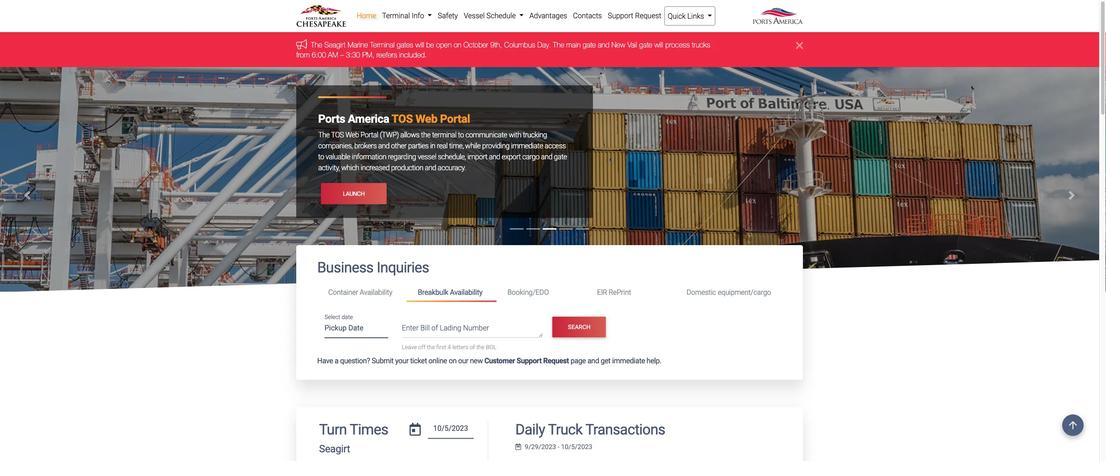 Task type: locate. For each thing, give the bounding box(es) containing it.
and left get
[[588, 356, 599, 365]]

0 vertical spatial immediate
[[511, 141, 543, 150]]

on inside main content
[[449, 356, 457, 365]]

domestic equipment/cargo
[[687, 288, 771, 297]]

1 horizontal spatial immediate
[[612, 356, 645, 365]]

providing
[[482, 141, 510, 150]]

and inside the seagirt marine terminal gates will be open on october 9th, columbus day. the main gate and new vail gate will process trucks from 6:00 am – 3:30 pm, reefers included.
[[598, 40, 610, 49]]

immediate right get
[[612, 356, 645, 365]]

0 vertical spatial to
[[458, 130, 464, 139]]

on right the open
[[454, 40, 462, 49]]

1 vertical spatial support
[[517, 356, 542, 365]]

go to top image
[[1063, 415, 1084, 436]]

tos up companies,
[[331, 130, 344, 139]]

1 vertical spatial of
[[470, 344, 475, 351]]

marine
[[348, 40, 368, 49]]

on inside the seagirt marine terminal gates will be open on october 9th, columbus day. the main gate and new vail gate will process trucks from 6:00 am – 3:30 pm, reefers included.
[[454, 40, 462, 49]]

request left the page
[[543, 356, 569, 365]]

0 horizontal spatial availability
[[360, 288, 392, 297]]

close image
[[796, 39, 803, 50]]

the
[[311, 40, 322, 49], [553, 40, 564, 49], [318, 130, 330, 139]]

support right customer
[[517, 356, 542, 365]]

of right letters
[[470, 344, 475, 351]]

support up "new"
[[608, 11, 634, 20]]

1 horizontal spatial portal
[[440, 112, 470, 125]]

info
[[412, 11, 424, 20]]

transactions
[[586, 421, 665, 438]]

and down the (twp)
[[378, 141, 390, 150]]

gate down the access
[[554, 152, 567, 161]]

0 vertical spatial tos
[[392, 112, 413, 125]]

the right day.
[[553, 40, 564, 49]]

will left be
[[416, 40, 424, 49]]

and left "new"
[[598, 40, 610, 49]]

to up the activity,
[[318, 152, 324, 161]]

tos
[[392, 112, 413, 125], [331, 130, 344, 139]]

terminal info link
[[379, 6, 435, 25]]

terminal left the info
[[382, 11, 410, 20]]

information
[[352, 152, 386, 161]]

seagirt inside main content
[[319, 443, 350, 455]]

1 horizontal spatial will
[[655, 40, 663, 49]]

web up the allows
[[416, 112, 438, 125]]

other
[[391, 141, 407, 150]]

0 horizontal spatial to
[[318, 152, 324, 161]]

1 horizontal spatial availability
[[450, 288, 483, 297]]

gate
[[583, 40, 596, 49], [639, 40, 653, 49], [554, 152, 567, 161]]

equipment/cargo
[[718, 288, 771, 297]]

reprint
[[609, 288, 631, 297]]

0 horizontal spatial gate
[[554, 152, 567, 161]]

main content
[[290, 245, 810, 461]]

customer support request link
[[485, 356, 569, 365]]

None text field
[[428, 421, 474, 439]]

1 vertical spatial to
[[318, 152, 324, 161]]

Enter Bill of Lading Number text field
[[402, 322, 543, 338]]

the right off
[[427, 344, 435, 351]]

1 horizontal spatial request
[[635, 11, 662, 20]]

seagirt inside the seagirt marine terminal gates will be open on october 9th, columbus day. the main gate and new vail gate will process trucks from 6:00 am – 3:30 pm, reefers included.
[[324, 40, 346, 49]]

the
[[421, 130, 431, 139], [427, 344, 435, 351], [477, 344, 485, 351]]

the for the tos web portal (twp) allows the terminal to communicate with trucking companies,                         brokers and other parties in real time, while providing immediate access to valuable                         information regarding vessel schedule, import and export cargo and gate activity, which increased production and accuracy.
[[318, 130, 330, 139]]

0 vertical spatial request
[[635, 11, 662, 20]]

0 vertical spatial portal
[[440, 112, 470, 125]]

portal
[[440, 112, 470, 125], [361, 130, 378, 139]]

terminal up reefers
[[370, 40, 395, 49]]

1 vertical spatial request
[[543, 356, 569, 365]]

the up in
[[421, 130, 431, 139]]

home
[[357, 11, 376, 20]]

parties
[[408, 141, 429, 150]]

contacts link
[[570, 6, 605, 25]]

ports america tos web portal
[[318, 112, 470, 125]]

calendar week image
[[516, 444, 521, 450]]

seagirt down turn
[[319, 443, 350, 455]]

0 vertical spatial seagirt
[[324, 40, 346, 49]]

select
[[325, 314, 340, 321]]

advantages
[[530, 11, 567, 20]]

submit
[[372, 356, 394, 365]]

safety link
[[435, 6, 461, 25]]

0 vertical spatial of
[[432, 324, 438, 332]]

vessel
[[418, 152, 436, 161]]

0 horizontal spatial web
[[346, 130, 359, 139]]

1 horizontal spatial gate
[[583, 40, 596, 49]]

–
[[340, 50, 344, 59]]

enter
[[402, 324, 419, 332]]

launch link
[[321, 183, 387, 204]]

lading
[[440, 324, 462, 332]]

request up the vail
[[635, 11, 662, 20]]

vessel schedule
[[464, 11, 518, 20]]

the for the seagirt marine terminal gates will be open on october 9th, columbus day. the main gate and new vail gate will process trucks from 6:00 am – 3:30 pm, reefers included.
[[311, 40, 322, 49]]

support request
[[608, 11, 662, 20]]

and down vessel
[[425, 163, 436, 172]]

the inside the tos web portal (twp) allows the terminal to communicate with trucking companies,                         brokers and other parties in real time, while providing immediate access to valuable                         information regarding vessel schedule, import and export cargo and gate activity, which increased production and accuracy.
[[421, 130, 431, 139]]

availability right breakbulk
[[450, 288, 483, 297]]

will
[[416, 40, 424, 49], [655, 40, 663, 49]]

immediate inside the tos web portal (twp) allows the terminal to communicate with trucking companies,                         brokers and other parties in real time, while providing immediate access to valuable                         information regarding vessel schedule, import and export cargo and gate activity, which increased production and accuracy.
[[511, 141, 543, 150]]

new
[[612, 40, 626, 49]]

10/5/2023
[[561, 443, 593, 451]]

calendar day image
[[410, 423, 421, 436]]

web up brokers
[[346, 130, 359, 139]]

of right the bill
[[432, 324, 438, 332]]

the up companies,
[[318, 130, 330, 139]]

0 vertical spatial support
[[608, 11, 634, 20]]

0 horizontal spatial request
[[543, 356, 569, 365]]

to
[[458, 130, 464, 139], [318, 152, 324, 161]]

tos web portal image
[[0, 67, 1100, 461]]

vessel
[[464, 11, 485, 20]]

0 vertical spatial terminal
[[382, 11, 410, 20]]

portal up terminal
[[440, 112, 470, 125]]

0 horizontal spatial portal
[[361, 130, 378, 139]]

gate right the vail
[[639, 40, 653, 49]]

1 horizontal spatial to
[[458, 130, 464, 139]]

turn
[[319, 421, 347, 438]]

the inside the tos web portal (twp) allows the terminal to communicate with trucking companies,                         brokers and other parties in real time, while providing immediate access to valuable                         information regarding vessel schedule, import and export cargo and gate activity, which increased production and accuracy.
[[318, 130, 330, 139]]

be
[[426, 40, 434, 49]]

bill
[[421, 324, 430, 332]]

web inside the tos web portal (twp) allows the terminal to communicate with trucking companies,                         brokers and other parties in real time, while providing immediate access to valuable                         information regarding vessel schedule, import and export cargo and gate activity, which increased production and accuracy.
[[346, 130, 359, 139]]

2 availability from the left
[[450, 288, 483, 297]]

4
[[448, 344, 451, 351]]

valuable
[[326, 152, 350, 161]]

availability
[[360, 288, 392, 297], [450, 288, 483, 297]]

daily truck transactions
[[516, 421, 665, 438]]

real
[[437, 141, 448, 150]]

page
[[571, 356, 586, 365]]

1 vertical spatial tos
[[331, 130, 344, 139]]

eir reprint link
[[586, 284, 676, 301]]

0 horizontal spatial immediate
[[511, 141, 543, 150]]

import
[[468, 152, 488, 161]]

times
[[350, 421, 388, 438]]

columbus
[[504, 40, 536, 49]]

container availability link
[[317, 284, 407, 301]]

0 horizontal spatial tos
[[331, 130, 344, 139]]

1 availability from the left
[[360, 288, 392, 297]]

terminal
[[432, 130, 457, 139]]

will left process
[[655, 40, 663, 49]]

to up time,
[[458, 130, 464, 139]]

1 vertical spatial web
[[346, 130, 359, 139]]

gate right the main
[[583, 40, 596, 49]]

portal up brokers
[[361, 130, 378, 139]]

brokers
[[354, 141, 377, 150]]

request inside main content
[[543, 356, 569, 365]]

1 horizontal spatial tos
[[392, 112, 413, 125]]

of
[[432, 324, 438, 332], [470, 344, 475, 351]]

tos inside the tos web portal (twp) allows the terminal to communicate with trucking companies,                         brokers and other parties in real time, while providing immediate access to valuable                         information regarding vessel schedule, import and export cargo and gate activity, which increased production and accuracy.
[[331, 130, 344, 139]]

2 will from the left
[[655, 40, 663, 49]]

1 horizontal spatial support
[[608, 11, 634, 20]]

inquiries
[[377, 259, 429, 276]]

immediate up the cargo
[[511, 141, 543, 150]]

the up "6:00"
[[311, 40, 322, 49]]

tos up the allows
[[392, 112, 413, 125]]

availability down business inquiries
[[360, 288, 392, 297]]

0 vertical spatial on
[[454, 40, 462, 49]]

seagirt
[[324, 40, 346, 49], [319, 443, 350, 455]]

0 vertical spatial web
[[416, 112, 438, 125]]

1 vertical spatial terminal
[[370, 40, 395, 49]]

container
[[328, 288, 358, 297]]

and
[[598, 40, 610, 49], [378, 141, 390, 150], [489, 152, 500, 161], [541, 152, 552, 161], [425, 163, 436, 172], [588, 356, 599, 365]]

1 vertical spatial on
[[449, 356, 457, 365]]

1 vertical spatial seagirt
[[319, 443, 350, 455]]

0 horizontal spatial will
[[416, 40, 424, 49]]

seagirt up am
[[324, 40, 346, 49]]

and down providing
[[489, 152, 500, 161]]

1 horizontal spatial of
[[470, 344, 475, 351]]

number
[[463, 324, 489, 332]]

support
[[608, 11, 634, 20], [517, 356, 542, 365]]

2 horizontal spatial gate
[[639, 40, 653, 49]]

1 vertical spatial portal
[[361, 130, 378, 139]]

1 vertical spatial immediate
[[612, 356, 645, 365]]

regarding
[[388, 152, 416, 161]]

on left our
[[449, 356, 457, 365]]



Task type: vqa. For each thing, say whether or not it's contained in the screenshot.
bottommost Seagirt
yes



Task type: describe. For each thing, give the bounding box(es) containing it.
from
[[296, 50, 310, 59]]

open
[[436, 40, 452, 49]]

your
[[395, 356, 409, 365]]

customer
[[485, 356, 515, 365]]

0 horizontal spatial of
[[432, 324, 438, 332]]

3:30
[[346, 50, 360, 59]]

allows
[[401, 130, 420, 139]]

Select date text field
[[325, 320, 388, 338]]

immediate inside main content
[[612, 356, 645, 365]]

portal inside the tos web portal (twp) allows the terminal to communicate with trucking companies,                         brokers and other parties in real time, while providing immediate access to valuable                         information regarding vessel schedule, import and export cargo and gate activity, which increased production and accuracy.
[[361, 130, 378, 139]]

daily
[[516, 421, 545, 438]]

and inside main content
[[588, 356, 599, 365]]

leave
[[402, 344, 417, 351]]

pm,
[[362, 50, 375, 59]]

first
[[436, 344, 446, 351]]

cargo
[[523, 152, 540, 161]]

time,
[[449, 141, 464, 150]]

safety
[[438, 11, 458, 20]]

trucks
[[692, 40, 710, 49]]

gates
[[397, 40, 413, 49]]

booking/edo
[[508, 288, 549, 297]]

breakbulk
[[418, 288, 448, 297]]

get
[[601, 356, 611, 365]]

search button
[[553, 317, 606, 338]]

schedule
[[487, 11, 516, 20]]

a
[[335, 356, 339, 365]]

breakbulk availability
[[418, 288, 483, 297]]

with
[[509, 130, 522, 139]]

the seagirt marine terminal gates will be open on october 9th, columbus day. the main gate and new vail gate will process trucks from 6:00 am – 3:30 pm, reefers included. alert
[[0, 32, 1100, 67]]

companies,
[[318, 141, 353, 150]]

terminal info
[[382, 11, 426, 20]]

october
[[464, 40, 488, 49]]

9/29/2023 - 10/5/2023
[[525, 443, 593, 451]]

new
[[470, 356, 483, 365]]

off
[[418, 344, 426, 351]]

access
[[545, 141, 566, 150]]

domestic
[[687, 288, 716, 297]]

home link
[[354, 6, 379, 25]]

main content containing business inquiries
[[290, 245, 810, 461]]

while
[[465, 141, 481, 150]]

vessel schedule link
[[461, 6, 527, 25]]

included.
[[399, 50, 427, 59]]

accuracy.
[[438, 163, 466, 172]]

the left bol
[[477, 344, 485, 351]]

0 horizontal spatial support
[[517, 356, 542, 365]]

(twp)
[[380, 130, 399, 139]]

and down the access
[[541, 152, 552, 161]]

ticket
[[410, 356, 427, 365]]

ports
[[318, 112, 345, 125]]

bol
[[486, 344, 497, 351]]

communicate
[[466, 130, 507, 139]]

truck
[[548, 421, 583, 438]]

am
[[328, 50, 338, 59]]

day.
[[538, 40, 551, 49]]

booking/edo link
[[497, 284, 586, 301]]

bullhorn image
[[296, 39, 311, 49]]

1 horizontal spatial web
[[416, 112, 438, 125]]

letters
[[453, 344, 469, 351]]

vail
[[628, 40, 637, 49]]

online
[[429, 356, 447, 365]]

business
[[317, 259, 374, 276]]

support request link
[[605, 6, 665, 25]]

our
[[458, 356, 468, 365]]

domestic equipment/cargo link
[[676, 284, 782, 301]]

6:00
[[312, 50, 326, 59]]

1 will from the left
[[416, 40, 424, 49]]

availability for breakbulk availability
[[450, 288, 483, 297]]

search
[[568, 324, 591, 331]]

eir
[[597, 288, 607, 297]]

terminal inside the seagirt marine terminal gates will be open on october 9th, columbus day. the main gate and new vail gate will process trucks from 6:00 am – 3:30 pm, reefers included.
[[370, 40, 395, 49]]

enter bill of lading number
[[402, 324, 489, 332]]

9/29/2023
[[525, 443, 556, 451]]

which
[[341, 163, 359, 172]]

have
[[317, 356, 333, 365]]

select date
[[325, 314, 353, 321]]

trucking
[[523, 130, 547, 139]]

gate inside the tos web portal (twp) allows the terminal to communicate with trucking companies,                         brokers and other parties in real time, while providing immediate access to valuable                         information regarding vessel schedule, import and export cargo and gate activity, which increased production and accuracy.
[[554, 152, 567, 161]]

activity,
[[318, 163, 340, 172]]

the seagirt marine terminal gates will be open on october 9th, columbus day. the main gate and new vail gate will process trucks from 6:00 am – 3:30 pm, reefers included.
[[296, 40, 710, 59]]

leave off the first 4 letters of the bol
[[402, 344, 497, 351]]

launch
[[343, 190, 365, 197]]

increased
[[361, 163, 390, 172]]

availability for container availability
[[360, 288, 392, 297]]

business inquiries
[[317, 259, 429, 276]]

advantages link
[[527, 6, 570, 25]]

question?
[[340, 356, 370, 365]]

help.
[[647, 356, 662, 365]]

turn times
[[319, 421, 388, 438]]

container availability
[[328, 288, 392, 297]]

date
[[342, 314, 353, 321]]



